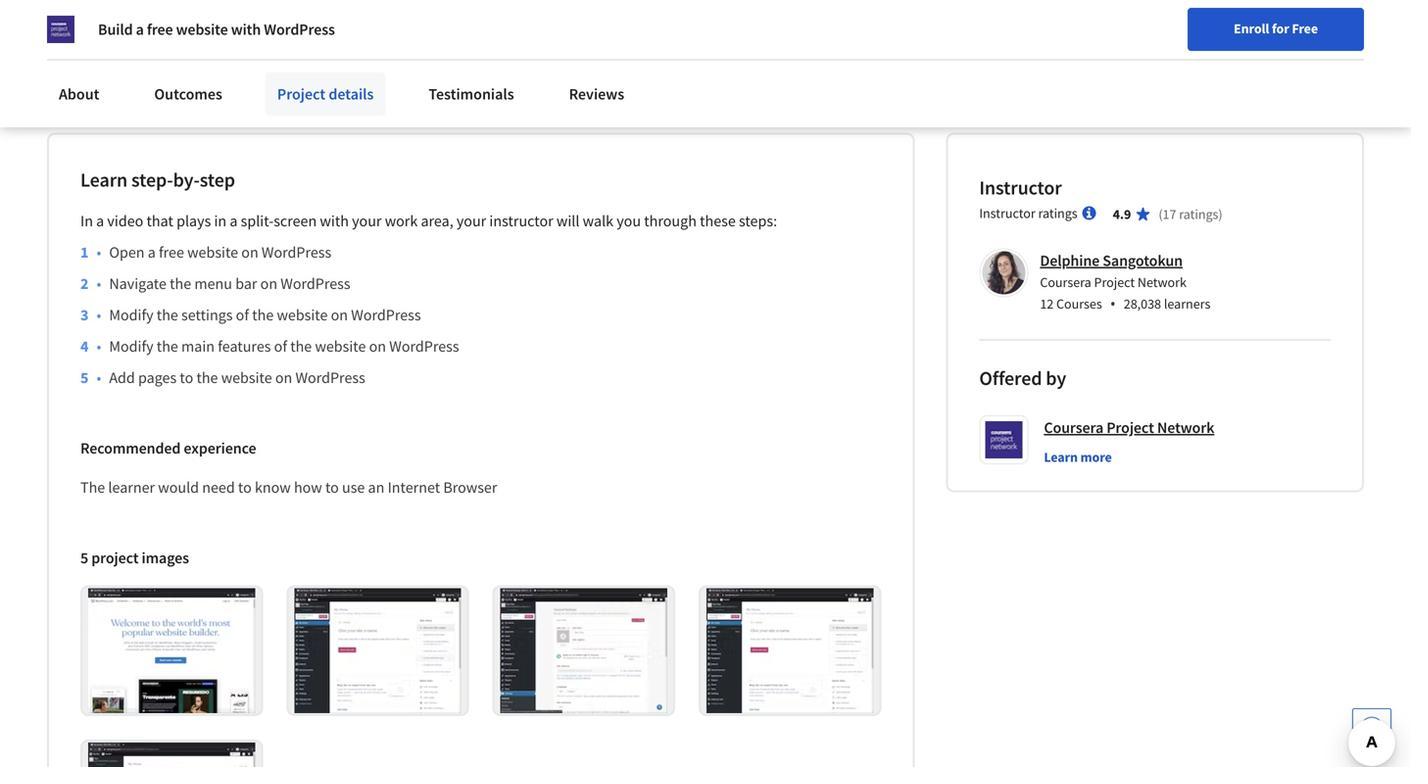 Task type: describe. For each thing, give the bounding box(es) containing it.
outcomes link
[[143, 73, 234, 116]]

for for individuals
[[31, 10, 53, 29]]

by
[[1046, 366, 1066, 390]]

28,038
[[1124, 295, 1161, 313]]

website down • modify the settings of the website on wordpress
[[315, 337, 366, 356]]

need
[[202, 478, 235, 497]]

5 project images
[[80, 548, 189, 568]]

about
[[59, 84, 99, 104]]

• for • modify the settings of the website on wordpress
[[96, 305, 101, 325]]

shopping cart: 1 item image
[[1009, 54, 1046, 85]]

delphine sangotokun image
[[982, 251, 1026, 294]]

recommended experience
[[80, 439, 256, 458]]

project details
[[277, 84, 374, 104]]

english
[[1091, 61, 1139, 81]]

1 vertical spatial free
[[159, 243, 184, 262]]

build
[[98, 20, 133, 39]]

use
[[342, 478, 365, 497]]

instructor for instructor ratings
[[979, 204, 1036, 222]]

learn for learn step-by-step
[[80, 168, 128, 192]]

outcomes
[[154, 84, 222, 104]]

in
[[80, 211, 93, 231]]

you
[[617, 211, 641, 231]]

walk
[[583, 211, 614, 231]]

bar
[[235, 274, 257, 293]]

businesses
[[187, 10, 259, 29]]

0 vertical spatial of
[[236, 305, 249, 325]]

2 your from the left
[[457, 211, 486, 231]]

sangotokun
[[1103, 251, 1183, 270]]

steps:
[[739, 211, 777, 231]]

help center image
[[1360, 716, 1384, 740]]

for universities
[[290, 10, 392, 29]]

courses
[[1057, 295, 1102, 313]]

modify for modify the main features of the website on wordpress
[[109, 337, 153, 356]]

images
[[142, 548, 189, 568]]

coursera project network link
[[1044, 415, 1215, 440]]

1 horizontal spatial ratings
[[1179, 205, 1219, 223]]

these
[[700, 211, 736, 231]]

learn step-by-step
[[80, 168, 235, 192]]

12
[[1040, 295, 1054, 313]]

in
[[214, 211, 227, 231]]

plays
[[176, 211, 211, 231]]

5
[[80, 548, 88, 568]]

know
[[255, 478, 291, 497]]

the
[[80, 478, 105, 497]]

2 horizontal spatial to
[[325, 478, 339, 497]]

would
[[158, 478, 199, 497]]

by-
[[173, 168, 200, 192]]

1 vertical spatial of
[[274, 337, 287, 356]]

work
[[385, 211, 418, 231]]

about link
[[47, 73, 111, 116]]

• inside delphine sangotokun coursera project network 12 courses • 28,038 learners
[[1110, 293, 1116, 314]]

universities
[[315, 10, 392, 29]]

open
[[109, 243, 145, 262]]

navigate
[[109, 274, 167, 293]]

• open a free website on wordpress
[[96, 243, 331, 262]]

testimonials link
[[417, 73, 526, 116]]

video
[[107, 211, 143, 231]]

testimonials
[[429, 84, 514, 104]]

0 horizontal spatial to
[[180, 368, 193, 388]]

offered
[[979, 366, 1042, 390]]

learn more button
[[1044, 447, 1112, 467]]

network inside delphine sangotokun coursera project network 12 courses • 28,038 learners
[[1138, 273, 1187, 291]]

for for universities
[[290, 10, 312, 29]]

• navigate the menu bar on wordpress
[[96, 274, 350, 293]]

banner navigation
[[16, 0, 551, 39]]

settings
[[181, 305, 233, 325]]

reviews link
[[557, 73, 636, 116]]

that
[[147, 211, 173, 231]]

how
[[294, 478, 322, 497]]

1 horizontal spatial with
[[320, 211, 349, 231]]

coursera image
[[24, 55, 148, 86]]

read less
[[47, 81, 111, 99]]

experience
[[184, 439, 256, 458]]

step-
[[131, 168, 173, 192]]

( 17 ratings )
[[1159, 205, 1223, 223]]

learner
[[108, 478, 155, 497]]

individuals
[[56, 10, 131, 29]]

website up • modify the main features of the website on wordpress
[[277, 305, 328, 325]]

instructor ratings
[[979, 204, 1078, 222]]

free
[[1292, 20, 1318, 37]]



Task type: vqa. For each thing, say whether or not it's contained in the screenshot.
settings
yes



Task type: locate. For each thing, give the bounding box(es) containing it.
2 horizontal spatial for
[[290, 10, 312, 29]]

project down delphine sangotokun link on the right top of page
[[1094, 273, 1135, 291]]

learners
[[1164, 295, 1211, 313]]

0 horizontal spatial ratings
[[1038, 204, 1078, 222]]

1 horizontal spatial learn
[[1044, 448, 1078, 466]]

modify up add
[[109, 337, 153, 356]]

coursera project network
[[1044, 418, 1215, 438]]

an
[[368, 478, 385, 497]]

project left details on the top left of the page
[[277, 84, 326, 104]]

offered by
[[979, 366, 1066, 390]]

• for • navigate the menu bar on wordpress
[[96, 274, 101, 293]]

0 horizontal spatial for
[[31, 10, 53, 29]]

17
[[1163, 205, 1177, 223]]

menu
[[194, 274, 232, 293]]

2 modify from the top
[[109, 337, 153, 356]]

project up the more
[[1107, 418, 1154, 438]]

browser
[[443, 478, 497, 497]]

0 horizontal spatial your
[[352, 211, 382, 231]]

coursera down delphine
[[1040, 273, 1092, 291]]

split-
[[241, 211, 274, 231]]

0 horizontal spatial with
[[231, 20, 261, 39]]

will
[[557, 211, 580, 231]]

for left individuals
[[31, 10, 53, 29]]

1 instructor from the top
[[979, 175, 1062, 200]]

area,
[[421, 211, 453, 231]]

delphine sangotokun coursera project network 12 courses • 28,038 learners
[[1040, 251, 1211, 314]]

website
[[176, 20, 228, 39], [187, 243, 238, 262], [277, 305, 328, 325], [315, 337, 366, 356], [221, 368, 272, 388]]

4.9
[[1113, 205, 1131, 223]]

instructor up delphine sangotokun icon
[[979, 204, 1036, 222]]

step
[[200, 168, 235, 192]]

modify down navigate
[[109, 305, 153, 325]]

0 horizontal spatial learn
[[80, 168, 128, 192]]

for
[[1272, 20, 1290, 37]]

for left businesses
[[162, 10, 184, 29]]

recommended
[[80, 439, 181, 458]]

to right need
[[238, 478, 252, 497]]

free down that
[[159, 243, 184, 262]]

with
[[231, 20, 261, 39], [320, 211, 349, 231]]

screen
[[274, 211, 317, 231]]

• for • open a free website on wordpress
[[96, 243, 101, 262]]

• modify the settings of the website on wordpress
[[96, 305, 421, 325]]

of right features
[[274, 337, 287, 356]]

enroll
[[1234, 20, 1270, 37]]

(
[[1159, 205, 1163, 223]]

modify
[[109, 305, 153, 325], [109, 337, 153, 356]]

ratings
[[1038, 204, 1078, 222], [1179, 205, 1219, 223]]

1 modify from the top
[[109, 305, 153, 325]]

2 vertical spatial project
[[1107, 418, 1154, 438]]

coursera inside delphine sangotokun coursera project network 12 courses • 28,038 learners
[[1040, 273, 1092, 291]]

the left settings at the top of page
[[157, 305, 178, 325]]

1 vertical spatial coursera
[[1044, 418, 1104, 438]]

0 vertical spatial with
[[231, 20, 261, 39]]

3 for from the left
[[290, 10, 312, 29]]

learn left the more
[[1044, 448, 1078, 466]]

read
[[47, 81, 81, 99]]

0 vertical spatial project
[[277, 84, 326, 104]]

to right pages
[[180, 368, 193, 388]]

english button
[[1056, 39, 1174, 103]]

website up outcomes link
[[176, 20, 228, 39]]

1 your from the left
[[352, 211, 382, 231]]

the down main
[[196, 368, 218, 388]]

free
[[147, 20, 173, 39], [159, 243, 184, 262]]

your right area,
[[457, 211, 486, 231]]

reviews
[[569, 84, 624, 104]]

2 for from the left
[[162, 10, 184, 29]]

0 vertical spatial coursera
[[1040, 273, 1092, 291]]

free right build
[[147, 20, 173, 39]]

instructor up instructor ratings
[[979, 175, 1062, 200]]

the
[[170, 274, 191, 293], [157, 305, 178, 325], [252, 305, 274, 325], [157, 337, 178, 356], [290, 337, 312, 356], [196, 368, 218, 388]]

• modify the main features of the website on wordpress
[[96, 337, 459, 356]]

features
[[218, 337, 271, 356]]

instructor
[[979, 175, 1062, 200], [979, 204, 1036, 222]]

1 vertical spatial modify
[[109, 337, 153, 356]]

main
[[181, 337, 215, 356]]

2 instructor from the top
[[979, 204, 1036, 222]]

delphine sangotokun link
[[1040, 251, 1183, 270]]

modify for modify the settings of the website on wordpress
[[109, 305, 153, 325]]

the left menu
[[170, 274, 191, 293]]

for individuals
[[31, 10, 131, 29]]

details
[[329, 84, 374, 104]]

project
[[91, 548, 139, 568]]

ratings right 17
[[1179, 205, 1219, 223]]

• add pages to the website on wordpress
[[96, 368, 365, 388]]

to left use
[[325, 478, 339, 497]]

website down features
[[221, 368, 272, 388]]

1 vertical spatial project
[[1094, 273, 1135, 291]]

a
[[136, 20, 144, 39], [96, 211, 104, 231], [230, 211, 238, 231], [148, 243, 156, 262]]

the up • modify the main features of the website on wordpress
[[252, 305, 274, 325]]

more
[[1081, 448, 1112, 466]]

coursera up learn more
[[1044, 418, 1104, 438]]

0 vertical spatial instructor
[[979, 175, 1062, 200]]

instructor
[[489, 211, 553, 231]]

in a video that plays in a split-screen with your work area, your instructor will walk you through these steps:
[[80, 211, 777, 231]]

to
[[180, 368, 193, 388], [238, 478, 252, 497], [325, 478, 339, 497]]

enroll for free
[[1234, 20, 1318, 37]]

1 for from the left
[[31, 10, 53, 29]]

learn inside button
[[1044, 448, 1078, 466]]

1 horizontal spatial for
[[162, 10, 184, 29]]

1 vertical spatial learn
[[1044, 448, 1078, 466]]

project details link
[[265, 73, 386, 116]]

1 horizontal spatial your
[[457, 211, 486, 231]]

learn up in
[[80, 168, 128, 192]]

coursera
[[1040, 273, 1092, 291], [1044, 418, 1104, 438]]

coursera project network image
[[47, 16, 74, 43]]

0 vertical spatial modify
[[109, 305, 153, 325]]

website up menu
[[187, 243, 238, 262]]

1 vertical spatial with
[[320, 211, 349, 231]]

for for businesses
[[162, 10, 184, 29]]

through
[[644, 211, 697, 231]]

your
[[352, 211, 382, 231], [457, 211, 486, 231]]

instructor for instructor
[[979, 175, 1062, 200]]

add
[[109, 368, 135, 388]]

for businesses
[[162, 10, 259, 29]]

1 horizontal spatial of
[[274, 337, 287, 356]]

ratings up delphine
[[1038, 204, 1078, 222]]

build a free website with wordpress
[[98, 20, 335, 39]]

pages
[[138, 368, 177, 388]]

for left "universities"
[[290, 10, 312, 29]]

of up features
[[236, 305, 249, 325]]

the down • modify the settings of the website on wordpress
[[290, 337, 312, 356]]

0 vertical spatial free
[[147, 20, 173, 39]]

project
[[277, 84, 326, 104], [1094, 273, 1135, 291], [1107, 418, 1154, 438]]

0 vertical spatial learn
[[80, 168, 128, 192]]

enroll for free button
[[1188, 8, 1364, 51]]

learn more
[[1044, 448, 1112, 466]]

the left main
[[157, 337, 178, 356]]

click to expand item image
[[88, 588, 255, 714], [294, 588, 461, 714], [500, 588, 667, 714], [707, 588, 874, 714], [88, 743, 255, 767]]

your left work
[[352, 211, 382, 231]]

project inside delphine sangotokun coursera project network 12 courses • 28,038 learners
[[1094, 273, 1135, 291]]

0 vertical spatial network
[[1138, 273, 1187, 291]]

1 vertical spatial instructor
[[979, 204, 1036, 222]]

)
[[1219, 205, 1223, 223]]

read less button
[[47, 80, 111, 100]]

delphine
[[1040, 251, 1100, 270]]

1 vertical spatial network
[[1157, 418, 1215, 438]]

internet
[[388, 478, 440, 497]]

the learner would need to know how to use an internet browser
[[80, 478, 497, 497]]

• for • add pages to the website on wordpress
[[96, 368, 101, 388]]

wordpress
[[264, 20, 335, 39], [262, 243, 331, 262], [281, 274, 350, 293], [351, 305, 421, 325], [389, 337, 459, 356], [295, 368, 365, 388]]

learn for learn more
[[1044, 448, 1078, 466]]

None search field
[[279, 51, 603, 91]]

network
[[1138, 273, 1187, 291], [1157, 418, 1215, 438]]

• for • modify the main features of the website on wordpress
[[96, 337, 101, 356]]

0 horizontal spatial of
[[236, 305, 249, 325]]

of
[[236, 305, 249, 325], [274, 337, 287, 356]]

1 horizontal spatial to
[[238, 478, 252, 497]]



